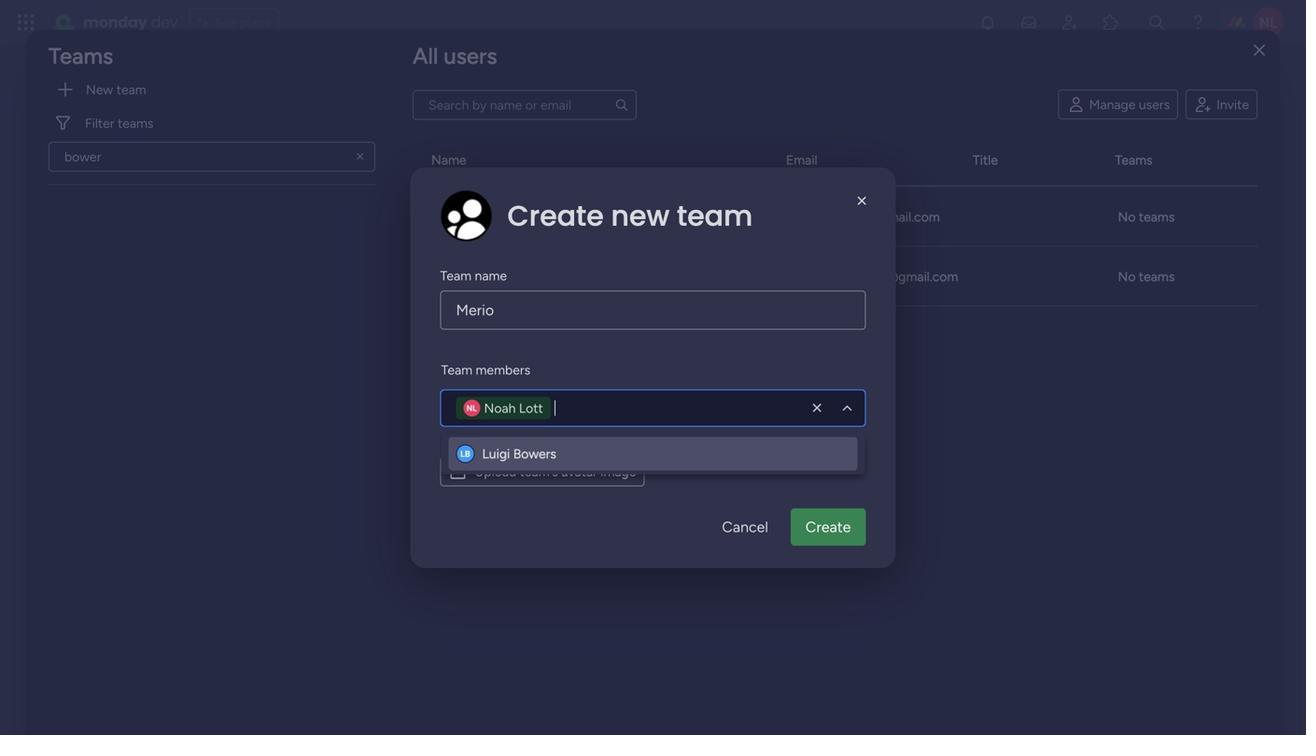 Task type: vqa. For each thing, say whether or not it's contained in the screenshot.
Manage users button
yes



Task type: describe. For each thing, give the bounding box(es) containing it.
noah lott element
[[456, 397, 551, 420]]

notifications image
[[979, 13, 997, 32]]

title
[[973, 152, 998, 168]]

manage
[[1090, 97, 1136, 113]]

create button
[[791, 509, 866, 546]]

noah lott image
[[413, 260, 446, 294]]

search everything image
[[1148, 13, 1167, 32]]

0 horizontal spatial teams
[[49, 42, 113, 70]]

plans
[[240, 14, 271, 30]]

teams for luigibowers16@gmail.com
[[1139, 209, 1175, 225]]

invite button
[[1186, 90, 1258, 120]]

row group containing luigi bowers
[[413, 187, 1258, 307]]

new team button
[[49, 75, 375, 105]]

grid containing name
[[413, 135, 1258, 733]]

teams inside row
[[1116, 152, 1153, 168]]

upload team's avatar image button
[[440, 457, 645, 487]]

clear search image
[[353, 149, 368, 164]]

no teams for luigibowers16@gmail.com
[[1118, 209, 1175, 225]]

no for noahlottofthings@gmail.com
[[1118, 269, 1136, 285]]

users for all users
[[444, 42, 497, 70]]

lott inside row
[[495, 269, 520, 285]]

create new team document
[[410, 167, 896, 569]]

all users
[[413, 42, 497, 70]]

create new team dialog
[[0, 0, 1307, 736]]

create for create
[[806, 519, 851, 536]]

members
[[476, 362, 531, 378]]

cancel button
[[707, 509, 784, 546]]

close image
[[1254, 44, 1266, 57]]

luigibowers16@gmail.com
[[788, 209, 940, 225]]

noah lott inside noah lott element
[[484, 400, 543, 416]]

bowers inside create new team document
[[513, 446, 557, 462]]

row containing noah lott
[[413, 247, 1258, 307]]

image
[[601, 464, 636, 480]]

0 vertical spatial noah
[[460, 269, 492, 285]]

invite members image
[[1061, 13, 1080, 32]]

Search teams search field
[[49, 142, 375, 172]]

email
[[786, 152, 818, 168]]

users for manage users
[[1139, 97, 1170, 113]]

new
[[611, 196, 670, 236]]

noahlottofthings@gmail.com
[[788, 269, 959, 285]]

no teams for noahlottofthings@gmail.com
[[1118, 269, 1175, 285]]

luigi bowers image
[[413, 200, 446, 234]]

apps image
[[1102, 13, 1121, 32]]

teams for noahlottofthings@gmail.com
[[1139, 269, 1175, 285]]

0 vertical spatial luigi
[[460, 209, 489, 225]]

name
[[431, 152, 467, 168]]



Task type: locate. For each thing, give the bounding box(es) containing it.
monday
[[83, 12, 147, 33]]

0 vertical spatial create
[[508, 196, 604, 236]]

0 vertical spatial teams
[[1139, 209, 1175, 225]]

team left members
[[441, 362, 473, 378]]

1 vertical spatial no teams
[[1118, 269, 1175, 285]]

users right all
[[444, 42, 497, 70]]

row down luigibowers16@gmail.com
[[413, 247, 1258, 307]]

grid
[[413, 135, 1258, 733]]

new team
[[86, 82, 146, 98]]

None search field
[[413, 90, 637, 120], [49, 142, 375, 172], [413, 90, 637, 120], [49, 142, 375, 172]]

luigi bowers inside create new team document
[[482, 446, 557, 462]]

teams up with margin right image
[[49, 42, 113, 70]]

no teams
[[1118, 209, 1175, 225], [1118, 269, 1175, 285]]

1 vertical spatial no
[[1118, 269, 1136, 285]]

luigi
[[460, 209, 489, 225], [482, 446, 510, 462]]

2 no teams from the top
[[1118, 269, 1175, 285]]

0 vertical spatial users
[[444, 42, 497, 70]]

close image
[[853, 192, 872, 210]]

1 vertical spatial team
[[677, 196, 753, 236]]

cancel
[[722, 519, 769, 536]]

create for create new team
[[508, 196, 604, 236]]

1 vertical spatial luigi
[[482, 446, 510, 462]]

create
[[508, 196, 604, 236], [806, 519, 851, 536]]

upload team's avatar image
[[475, 464, 636, 480]]

team left name
[[440, 268, 472, 284]]

1 vertical spatial noah
[[484, 400, 516, 416]]

0 horizontal spatial team
[[116, 82, 146, 98]]

1 horizontal spatial create
[[806, 519, 851, 536]]

no for luigibowers16@gmail.com
[[1118, 209, 1136, 225]]

invite
[[1217, 97, 1250, 113]]

manage users button
[[1059, 90, 1179, 120]]

2 teams from the top
[[1139, 269, 1175, 285]]

team for team name
[[440, 268, 472, 284]]

monday dev
[[83, 12, 178, 33]]

1 vertical spatial noah lott
[[484, 400, 543, 416]]

noah lott image
[[1254, 7, 1284, 37]]

no
[[1118, 209, 1136, 225], [1118, 269, 1136, 285]]

Search by name or email search field
[[413, 90, 637, 120]]

row up close image
[[413, 135, 1258, 187]]

users inside button
[[1139, 97, 1170, 113]]

1 horizontal spatial users
[[1139, 97, 1170, 113]]

Team name text field
[[440, 291, 866, 330]]

1 vertical spatial lott
[[519, 400, 543, 416]]

noah right noah lott icon
[[460, 269, 492, 285]]

team right new
[[116, 82, 146, 98]]

lott down "luigi bowers" link
[[495, 269, 520, 285]]

lott inside create new team document
[[519, 400, 543, 416]]

luigi bowers link
[[458, 208, 538, 226]]

0 vertical spatial lott
[[495, 269, 520, 285]]

noah lott
[[460, 269, 520, 285], [484, 400, 543, 416]]

users right the manage
[[1139, 97, 1170, 113]]

teams down manage users
[[1116, 152, 1153, 168]]

see
[[214, 14, 237, 30]]

luigi right luigi bowers image
[[460, 209, 489, 225]]

name
[[475, 268, 507, 284]]

team members
[[441, 362, 531, 378]]

lott down members
[[519, 400, 543, 416]]

help image
[[1189, 13, 1208, 32]]

with margin right image
[[56, 80, 75, 99]]

manage users
[[1090, 97, 1170, 113]]

upload
[[475, 464, 517, 480]]

1 horizontal spatial teams
[[1116, 152, 1153, 168]]

2 row from the top
[[413, 187, 1258, 247]]

1 teams from the top
[[1139, 209, 1175, 225]]

new
[[86, 82, 113, 98]]

0 horizontal spatial create
[[508, 196, 604, 236]]

inbox image
[[1020, 13, 1039, 32]]

luigi bowers inside row
[[460, 209, 535, 225]]

noah lott down members
[[484, 400, 543, 416]]

0 vertical spatial noah lott
[[460, 269, 520, 285]]

teams
[[49, 42, 113, 70], [1116, 152, 1153, 168]]

0 vertical spatial bowers
[[492, 209, 535, 225]]

team
[[116, 82, 146, 98], [677, 196, 753, 236]]

noah lott inside noah lott link
[[460, 269, 520, 285]]

teams
[[1139, 209, 1175, 225], [1139, 269, 1175, 285]]

search image
[[615, 97, 629, 112]]

luigi bowers up team's at bottom
[[482, 446, 557, 462]]

1 vertical spatial team
[[441, 362, 473, 378]]

see plans button
[[189, 8, 279, 36]]

1 vertical spatial users
[[1139, 97, 1170, 113]]

team for team members
[[441, 362, 473, 378]]

team right new at the top of page
[[677, 196, 753, 236]]

bowers
[[492, 209, 535, 225], [513, 446, 557, 462]]

row down email
[[413, 187, 1258, 247]]

luigi inside create new team document
[[482, 446, 510, 462]]

1 vertical spatial teams
[[1116, 152, 1153, 168]]

team
[[440, 268, 472, 284], [441, 362, 473, 378]]

bowers inside row
[[492, 209, 535, 225]]

noah
[[460, 269, 492, 285], [484, 400, 516, 416]]

noah lott down "luigi bowers" link
[[460, 269, 520, 285]]

team avatar image
[[440, 190, 493, 242]]

0 vertical spatial team
[[440, 268, 472, 284]]

create new team
[[508, 196, 753, 236]]

create left new at the top of page
[[508, 196, 604, 236]]

1 vertical spatial bowers
[[513, 446, 557, 462]]

3 row from the top
[[413, 247, 1258, 307]]

0 vertical spatial luigi bowers
[[460, 209, 535, 225]]

select product image
[[17, 13, 35, 32]]

bowers up name
[[492, 209, 535, 225]]

bowers up team's at bottom
[[513, 446, 557, 462]]

create inside button
[[806, 519, 851, 536]]

0 horizontal spatial users
[[444, 42, 497, 70]]

row
[[413, 135, 1258, 187], [413, 187, 1258, 247], [413, 247, 1258, 307]]

luigi up the upload
[[482, 446, 510, 462]]

1 vertical spatial teams
[[1139, 269, 1175, 285]]

team inside document
[[677, 196, 753, 236]]

row containing name
[[413, 135, 1258, 187]]

avatar
[[562, 464, 598, 480]]

team name
[[440, 268, 507, 284]]

luigi bowers up name
[[460, 209, 535, 225]]

1 vertical spatial create
[[806, 519, 851, 536]]

0 vertical spatial no teams
[[1118, 209, 1175, 225]]

1 row from the top
[[413, 135, 1258, 187]]

0 vertical spatial no
[[1118, 209, 1136, 225]]

noah inside create new team document
[[484, 400, 516, 416]]

row group
[[413, 187, 1258, 307]]

1 no from the top
[[1118, 209, 1136, 225]]

see plans
[[214, 14, 271, 30]]

2 no from the top
[[1118, 269, 1136, 285]]

0 vertical spatial team
[[116, 82, 146, 98]]

all
[[413, 42, 438, 70]]

noah lott link
[[458, 268, 523, 286]]

team inside button
[[116, 82, 146, 98]]

1 no teams from the top
[[1118, 209, 1175, 225]]

1 horizontal spatial team
[[677, 196, 753, 236]]

lott
[[495, 269, 520, 285], [519, 400, 543, 416]]

dev
[[151, 12, 178, 33]]

noah down members
[[484, 400, 516, 416]]

team's
[[520, 464, 558, 480]]

luigi bowers
[[460, 209, 535, 225], [482, 446, 557, 462]]

row containing luigi bowers
[[413, 187, 1258, 247]]

create right cancel
[[806, 519, 851, 536]]

0 vertical spatial teams
[[49, 42, 113, 70]]

users
[[444, 42, 497, 70], [1139, 97, 1170, 113]]

1 vertical spatial luigi bowers
[[482, 446, 557, 462]]



